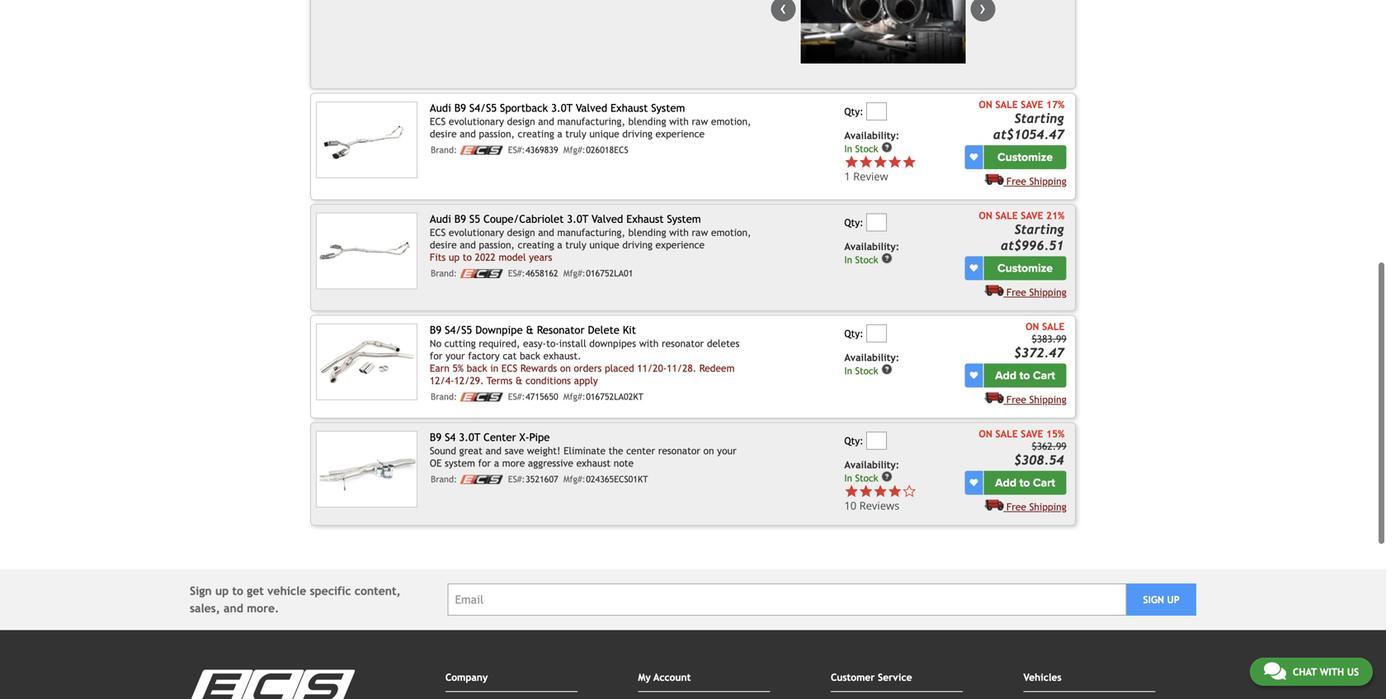 Task type: describe. For each thing, give the bounding box(es) containing it.
question sign image
[[882, 471, 893, 482]]

account
[[654, 672, 691, 683]]

sales,
[[190, 602, 220, 615]]

audi for $996.51
[[430, 213, 451, 225]]

great
[[459, 445, 483, 456]]

redeem
[[700, 362, 735, 374]]

10
[[845, 498, 857, 513]]

2 stock from the top
[[855, 254, 879, 265]]

get
[[247, 585, 264, 598]]

model
[[499, 251, 526, 263]]

truly for $1054.47
[[566, 128, 587, 139]]

add to cart for $308.54
[[995, 476, 1056, 490]]

17%
[[1047, 99, 1065, 110]]

sound
[[430, 445, 456, 456]]

on inside b9 s4/s5 downpipe & resonator delete kit no cutting required, easy-to-install downpipes with resonator deletes for your factory cat back exhaust. earn 5% back in ecs rewards on orders placed 11/20-11/28. redeem 12/4-12/29. terms & conditions apply
[[560, 362, 571, 374]]

chat
[[1293, 666, 1317, 678]]

save for $1054.47
[[1021, 99, 1044, 110]]

fits
[[430, 251, 446, 263]]

question sign image for audi b9 s5 coupe/cabriolet 3.0t valved exhaust system
[[882, 253, 893, 264]]

x-
[[520, 431, 530, 444]]

audi b9 s4/s5 sportback 3.0t valved exhaust system ecs evolutionary design and manufacturing, blending with raw emotion, desire and passion, creating a truly unique driving experience
[[430, 102, 751, 139]]

experience for $996.51
[[656, 239, 705, 250]]

qty: for b9 s4/s5 downpipe & resonator delete kit
[[845, 328, 864, 339]]

add for $308.54
[[995, 476, 1017, 490]]

es#: for sportback
[[508, 145, 525, 155]]

s5
[[470, 213, 480, 225]]

blending for $996.51
[[628, 226, 666, 238]]

exhaust.
[[544, 350, 582, 361]]

your inside the b9 s4 3.0t center x-pipe sound great and save weight! eliminate the center resonator on your oe system for a more aggressive exhaust note
[[717, 445, 737, 456]]

$308.54
[[1014, 453, 1064, 468]]

1
[[845, 169, 851, 184]]

21%
[[1047, 210, 1065, 221]]

design for $1054.47
[[507, 115, 535, 127]]

blending for $1054.47
[[628, 115, 666, 127]]

comments image
[[1264, 661, 1287, 681]]

evolutionary for $1054.47
[[449, 115, 504, 127]]

4 shipping from the top
[[1030, 501, 1067, 513]]

in for 3rd question sign icon from the bottom of the page
[[845, 143, 853, 154]]

2 availability: in stock from the top
[[845, 241, 900, 265]]

more.
[[247, 602, 279, 615]]

sign up button
[[1127, 584, 1197, 616]]

a for $1054.47
[[557, 128, 563, 139]]

free for first free shipping icon
[[1007, 175, 1027, 187]]

valved for $1054.47
[[576, 102, 608, 114]]

s4/s5 inside audi b9 s4/s5 sportback 3.0t valved exhaust system ecs evolutionary design and manufacturing, blending with raw emotion, desire and passion, creating a truly unique driving experience
[[470, 102, 497, 114]]

4 availability: in stock from the top
[[845, 459, 900, 484]]

unique for $1054.47
[[590, 128, 620, 139]]

es#: 3521607 mfg#: 024365ecs01kt
[[508, 474, 648, 484]]

save for $996.51
[[1021, 210, 1044, 221]]

a inside the b9 s4 3.0t center x-pipe sound great and save weight! eliminate the center resonator on your oe system for a more aggressive exhaust note
[[494, 457, 499, 469]]

starting for $996.51
[[1015, 222, 1064, 237]]

resonator
[[537, 324, 585, 336]]

more
[[502, 457, 525, 469]]

2 availability: from the top
[[845, 241, 900, 252]]

up for sign up to get vehicle specific content, sales, and more.
[[215, 585, 229, 598]]

cart for $308.54
[[1033, 476, 1056, 490]]

in
[[490, 362, 499, 374]]

with for audi b9 s4/s5 sportback 3.0t valved exhaust system
[[669, 115, 689, 127]]

15%
[[1047, 428, 1065, 440]]

cat
[[503, 350, 517, 361]]

sale for 15%
[[996, 428, 1018, 440]]

to down the $308.54
[[1020, 476, 1030, 490]]

on sale save 17%
[[979, 99, 1065, 110]]

brand: for audi b9 s5 coupe/cabriolet 3.0t valved exhaust system
[[431, 268, 457, 279]]

12/4-
[[430, 375, 454, 386]]

es#: for center
[[508, 474, 525, 484]]

on sale $383.99 $372.47
[[1014, 321, 1067, 360]]

2 free shipping image from the top
[[985, 499, 1004, 511]]

1 free shipping from the top
[[1007, 175, 1067, 187]]

for inside the b9 s4 3.0t center x-pipe sound great and save weight! eliminate the center resonator on your oe system for a more aggressive exhaust note
[[478, 457, 491, 469]]

es#: 4369839 mfg#: 026018ecs
[[508, 145, 629, 155]]

sign up
[[1144, 594, 1180, 606]]

customize link for $996.51
[[984, 256, 1067, 280]]

1 question sign image from the top
[[882, 142, 893, 153]]

0 horizontal spatial back
[[467, 362, 487, 374]]

raw for $1054.47
[[692, 115, 708, 127]]

2 shipping from the top
[[1030, 286, 1067, 298]]

mfg#: for center
[[564, 474, 586, 484]]

aggressive
[[528, 457, 574, 469]]

3 stock from the top
[[855, 365, 879, 377]]

required,
[[479, 338, 520, 349]]

customer service
[[831, 672, 912, 683]]

cart for $372.47
[[1033, 369, 1056, 383]]

reviews
[[860, 498, 900, 513]]

cutting
[[445, 338, 476, 349]]

customize for $996.51
[[998, 261, 1053, 275]]

easy-
[[523, 338, 546, 349]]

sale for $372.47
[[1043, 321, 1065, 332]]

on for 17%
[[979, 99, 993, 110]]

$362.99
[[1032, 440, 1067, 452]]

factory
[[468, 350, 500, 361]]

manufacturing, for $996.51
[[557, 226, 626, 238]]

mfg#: for &
[[564, 392, 586, 402]]

$996.51
[[1014, 238, 1064, 253]]

audi b9 s5 coupe/cabriolet 3.0t valved exhaust system link
[[430, 213, 701, 225]]

downpipe
[[476, 324, 523, 336]]

b9 inside audi b9 s5 coupe/cabriolet 3.0t valved exhaust system ecs evolutionary design and manufacturing, blending with raw emotion, desire and passion, creating a truly unique driving experience fits up to 2022 model years
[[455, 213, 466, 225]]

the
[[609, 445, 624, 456]]

customize for $1054.47
[[998, 150, 1053, 164]]

customer
[[831, 672, 875, 683]]

qty: for audi b9 s5 coupe/cabriolet 3.0t valved exhaust system
[[845, 217, 864, 228]]

es#4715650 - 016752la02kt - b9 s4/s5 downpipe & resonator delete kit - no cutting required, easy-to-install downpipes with resonator deletes for your factory cat back exhaust. - ecs - audi image
[[316, 324, 418, 400]]

b9 inside b9 s4/s5 downpipe & resonator delete kit no cutting required, easy-to-install downpipes with resonator deletes for your factory cat back exhaust. earn 5% back in ecs rewards on orders placed 11/20-11/28. redeem 12/4-12/29. terms & conditions apply
[[430, 324, 442, 336]]

1 10 reviews link from the top
[[845, 484, 962, 513]]

on inside the b9 s4 3.0t center x-pipe sound great and save weight! eliminate the center resonator on your oe system for a more aggressive exhaust note
[[704, 445, 714, 456]]

016752la01
[[586, 268, 633, 279]]

4369839
[[526, 145, 558, 155]]

pipe
[[530, 431, 550, 444]]

1 vertical spatial &
[[516, 375, 523, 386]]

for inside b9 s4/s5 downpipe & resonator delete kit no cutting required, easy-to-install downpipes with resonator deletes for your factory cat back exhaust. earn 5% back in ecs rewards on orders placed 11/20-11/28. redeem 12/4-12/29. terms & conditions apply
[[430, 350, 443, 361]]

add to wish list image
[[970, 479, 978, 487]]

b9 inside audi b9 s4/s5 sportback 3.0t valved exhaust system ecs evolutionary design and manufacturing, blending with raw emotion, desire and passion, creating a truly unique driving experience
[[455, 102, 466, 114]]

ecs - corporate logo image for downpipe
[[460, 392, 503, 401]]

system for $996.51
[[667, 213, 701, 225]]

system for $1054.47
[[651, 102, 685, 114]]

creating for $1054.47
[[518, 128, 554, 139]]

$372.47
[[1014, 345, 1064, 360]]

desire for $1054.47
[[430, 128, 457, 139]]

emotion, for $996.51
[[711, 226, 751, 238]]

11/28.
[[667, 362, 697, 374]]

2 10 reviews link from the top
[[845, 498, 917, 513]]

s4/s5 inside b9 s4/s5 downpipe & resonator delete kit no cutting required, easy-to-install downpipes with resonator deletes for your factory cat back exhaust. earn 5% back in ecs rewards on orders placed 11/20-11/28. redeem 12/4-12/29. terms & conditions apply
[[445, 324, 472, 336]]

desire for $996.51
[[430, 239, 457, 250]]

free for first free shipping image from the top of the page
[[1007, 286, 1027, 298]]

up inside audi b9 s5 coupe/cabriolet 3.0t valved exhaust system ecs evolutionary design and manufacturing, blending with raw emotion, desire and passion, creating a truly unique driving experience fits up to 2022 model years
[[449, 251, 460, 263]]

ecs for $996.51
[[430, 226, 446, 238]]

on for $372.47
[[1026, 321, 1040, 332]]

4715650
[[526, 392, 558, 402]]

4 stock from the top
[[855, 473, 879, 484]]

sign for sign up
[[1144, 594, 1165, 606]]

apply
[[574, 375, 598, 386]]

b9 s4 3.0t center x-pipe link
[[430, 431, 550, 444]]

es#: 4658162 mfg#: 016752la01
[[508, 268, 633, 279]]

system
[[445, 457, 475, 469]]

creating for $996.51
[[518, 239, 554, 250]]

starting at for $996.51
[[1001, 222, 1064, 253]]

company
[[446, 672, 488, 683]]

experience for $1054.47
[[656, 128, 705, 139]]

orders
[[574, 362, 602, 374]]

in for question sign icon corresponding to audi b9 s5 coupe/cabriolet 3.0t valved exhaust system
[[845, 254, 853, 265]]

delete
[[588, 324, 620, 336]]

brand: for b9 s4/s5 downpipe & resonator delete kit
[[431, 392, 457, 402]]

3.0t for $1054.47
[[551, 102, 573, 114]]

resonator inside b9 s4/s5 downpipe & resonator delete kit no cutting required, easy-to-install downpipes with resonator deletes for your factory cat back exhaust. earn 5% back in ecs rewards on orders placed 11/20-11/28. redeem 12/4-12/29. terms & conditions apply
[[662, 338, 704, 349]]

1 stock from the top
[[855, 143, 879, 154]]

exhaust
[[577, 457, 611, 469]]

us
[[1348, 666, 1359, 678]]

es#4369839 - 026018ecs - audi b9 s4/s5 sportback 3.0t valved exhaust system - ecs evolutionary design and manufacturing, blending with raw emotion, desire and passion, creating a truly unique driving experience - ecs - audi image
[[316, 102, 418, 178]]

sign up to get vehicle specific content, sales, and more.
[[190, 585, 401, 615]]

audi b9 s4/s5 sportback 3.0t valved exhaust system link
[[430, 102, 685, 114]]

audi for $1054.47
[[430, 102, 451, 114]]

in for question sign image
[[845, 473, 853, 484]]



Task type: locate. For each thing, give the bounding box(es) containing it.
sale for 17%
[[996, 99, 1018, 110]]

3 availability: in stock from the top
[[845, 352, 900, 377]]

0 vertical spatial back
[[520, 350, 541, 361]]

2 emotion, from the top
[[711, 226, 751, 238]]

1 vertical spatial valved
[[592, 213, 623, 225]]

starting at
[[994, 111, 1064, 142], [1001, 222, 1064, 253]]

3 availability: from the top
[[845, 352, 900, 363]]

1 vertical spatial passion,
[[479, 239, 515, 250]]

sale for 21%
[[996, 210, 1018, 221]]

mfg#: for sportback
[[564, 145, 586, 155]]

back down factory
[[467, 362, 487, 374]]

1 vertical spatial resonator
[[658, 445, 701, 456]]

$383.99
[[1032, 333, 1067, 345]]

passion, for $996.51
[[479, 239, 515, 250]]

3 mfg#: from the top
[[564, 392, 586, 402]]

starting at down on sale save 21%
[[1001, 222, 1064, 253]]

2 audi from the top
[[430, 213, 451, 225]]

passion, down sportback
[[479, 128, 515, 139]]

es#4658162 - 016752la01 - audi b9 s5 coupe/cabriolet 3.0t valved exhaust system - ecs evolutionary design and manufacturing, blending with raw emotion, desire and passion, creating a truly unique driving experience - ecs - audi image
[[316, 213, 418, 289]]

audi inside audi b9 s4/s5 sportback 3.0t valved exhaust system ecs evolutionary design and manufacturing, blending with raw emotion, desire and passion, creating a truly unique driving experience
[[430, 102, 451, 114]]

customize link down "$996.51"
[[984, 256, 1067, 280]]

driving up the 016752la01
[[623, 239, 653, 250]]

2 unique from the top
[[590, 239, 620, 250]]

1 creating from the top
[[518, 128, 554, 139]]

2 mfg#: from the top
[[564, 268, 586, 279]]

ecs down the cat
[[502, 362, 518, 374]]

install
[[559, 338, 587, 349]]

s4
[[445, 431, 456, 444]]

availability: in stock
[[845, 130, 900, 154], [845, 241, 900, 265], [845, 352, 900, 377], [845, 459, 900, 484]]

1 availability: in stock from the top
[[845, 130, 900, 154]]

add to cart button for $372.47
[[984, 364, 1067, 388]]

up inside sign up to get vehicle specific content, sales, and more.
[[215, 585, 229, 598]]

star image
[[845, 155, 859, 169], [859, 155, 874, 169], [902, 155, 917, 169], [874, 484, 888, 499], [888, 484, 902, 499]]

to down "$372.47"
[[1020, 369, 1030, 383]]

1 vertical spatial ecs
[[430, 226, 446, 238]]

add to cart
[[995, 369, 1056, 383], [995, 476, 1056, 490]]

note
[[614, 457, 634, 469]]

blending inside audi b9 s5 coupe/cabriolet 3.0t valved exhaust system ecs evolutionary design and manufacturing, blending with raw emotion, desire and passion, creating a truly unique driving experience fits up to 2022 model years
[[628, 226, 666, 238]]

oe
[[430, 457, 442, 469]]

creating inside audi b9 s4/s5 sportback 3.0t valved exhaust system ecs evolutionary design and manufacturing, blending with raw emotion, desire and passion, creating a truly unique driving experience
[[518, 128, 554, 139]]

1 vertical spatial customize link
[[984, 256, 1067, 280]]

0 vertical spatial customize
[[998, 150, 1053, 164]]

1 truly from the top
[[566, 128, 587, 139]]

creating up the 4369839
[[518, 128, 554, 139]]

evolutionary inside audi b9 s4/s5 sportback 3.0t valved exhaust system ecs evolutionary design and manufacturing, blending with raw emotion, desire and passion, creating a truly unique driving experience
[[449, 115, 504, 127]]

1 evolutionary from the top
[[449, 115, 504, 127]]

0 vertical spatial add to wish list image
[[970, 153, 978, 161]]

add to wish list image
[[970, 153, 978, 161], [970, 264, 978, 272], [970, 372, 978, 380]]

kit
[[623, 324, 636, 336]]

desire inside audi b9 s5 coupe/cabriolet 3.0t valved exhaust system ecs evolutionary design and manufacturing, blending with raw emotion, desire and passion, creating a truly unique driving experience fits up to 2022 model years
[[430, 239, 457, 250]]

1 horizontal spatial up
[[449, 251, 460, 263]]

valved inside audi b9 s4/s5 sportback 3.0t valved exhaust system ecs evolutionary design and manufacturing, blending with raw emotion, desire and passion, creating a truly unique driving experience
[[576, 102, 608, 114]]

1 unique from the top
[[590, 128, 620, 139]]

driving for $1054.47
[[623, 128, 653, 139]]

1 1 review link from the top
[[845, 155, 962, 184]]

on inside on sale $383.99 $372.47
[[1026, 321, 1040, 332]]

0 vertical spatial starting
[[1015, 111, 1064, 126]]

on for 21%
[[979, 210, 993, 221]]

with for b9 s4/s5 downpipe & resonator delete kit
[[639, 338, 659, 349]]

terms
[[487, 375, 513, 386]]

system inside audi b9 s4/s5 sportback 3.0t valved exhaust system ecs evolutionary design and manufacturing, blending with raw emotion, desire and passion, creating a truly unique driving experience
[[651, 102, 685, 114]]

2 starting from the top
[[1015, 222, 1064, 237]]

0 vertical spatial resonator
[[662, 338, 704, 349]]

starting at down on sale save 17%
[[994, 111, 1064, 142]]

earn
[[430, 362, 450, 374]]

0 vertical spatial customize link
[[984, 145, 1067, 169]]

11/20-
[[637, 362, 667, 374]]

1 customize from the top
[[998, 150, 1053, 164]]

unique inside audi b9 s5 coupe/cabriolet 3.0t valved exhaust system ecs evolutionary design and manufacturing, blending with raw emotion, desire and passion, creating a truly unique driving experience fits up to 2022 model years
[[590, 239, 620, 250]]

es#: down more
[[508, 474, 525, 484]]

creating inside audi b9 s5 coupe/cabriolet 3.0t valved exhaust system ecs evolutionary design and manufacturing, blending with raw emotion, desire and passion, creating a truly unique driving experience fits up to 2022 model years
[[518, 239, 554, 250]]

sign for sign up to get vehicle specific content, sales, and more.
[[190, 585, 212, 598]]

on sale save 21%
[[979, 210, 1065, 221]]

b9 inside the b9 s4 3.0t center x-pipe sound great and save weight! eliminate the center resonator on your oe system for a more aggressive exhaust note
[[430, 431, 442, 444]]

0 vertical spatial truly
[[566, 128, 587, 139]]

resonator inside the b9 s4 3.0t center x-pipe sound great and save weight! eliminate the center resonator on your oe system for a more aggressive exhaust note
[[658, 445, 701, 456]]

1 experience from the top
[[656, 128, 705, 139]]

ecs
[[430, 115, 446, 127], [430, 226, 446, 238], [502, 362, 518, 374]]

2 customize link from the top
[[984, 256, 1067, 280]]

valved inside audi b9 s5 coupe/cabriolet 3.0t valved exhaust system ecs evolutionary design and manufacturing, blending with raw emotion, desire and passion, creating a truly unique driving experience fits up to 2022 model years
[[592, 213, 623, 225]]

a down audi b9 s5 coupe/cabriolet 3.0t valved exhaust system link
[[557, 239, 563, 250]]

question sign image for b9 s4/s5 downpipe & resonator delete kit
[[882, 364, 893, 375]]

cart down "$372.47"
[[1033, 369, 1056, 383]]

4658162
[[526, 268, 558, 279]]

specific
[[310, 585, 351, 598]]

2 cart from the top
[[1033, 476, 1056, 490]]

cart
[[1033, 369, 1056, 383], [1033, 476, 1056, 490]]

1 horizontal spatial for
[[478, 457, 491, 469]]

1 mfg#: from the top
[[564, 145, 586, 155]]

system inside audi b9 s5 coupe/cabriolet 3.0t valved exhaust system ecs evolutionary design and manufacturing, blending with raw emotion, desire and passion, creating a truly unique driving experience fits up to 2022 model years
[[667, 213, 701, 225]]

0 vertical spatial system
[[651, 102, 685, 114]]

valved up the 016752la01
[[592, 213, 623, 225]]

10 reviews
[[845, 498, 900, 513]]

at for $1054.47
[[994, 127, 1007, 142]]

0 vertical spatial driving
[[623, 128, 653, 139]]

evolutionary down the s5
[[449, 226, 504, 238]]

2 vertical spatial question sign image
[[882, 364, 893, 375]]

resonator right 'center'
[[658, 445, 701, 456]]

1 vertical spatial on
[[704, 445, 714, 456]]

stock
[[855, 143, 879, 154], [855, 254, 879, 265], [855, 365, 879, 377], [855, 473, 879, 484]]

evolutionary inside audi b9 s5 coupe/cabriolet 3.0t valved exhaust system ecs evolutionary design and manufacturing, blending with raw emotion, desire and passion, creating a truly unique driving experience fits up to 2022 model years
[[449, 226, 504, 238]]

shipping down the $308.54
[[1030, 501, 1067, 513]]

blending inside audi b9 s4/s5 sportback 3.0t valved exhaust system ecs evolutionary design and manufacturing, blending with raw emotion, desire and passion, creating a truly unique driving experience
[[628, 115, 666, 127]]

1 vertical spatial free shipping image
[[985, 499, 1004, 511]]

2 passion, from the top
[[479, 239, 515, 250]]

save
[[1021, 99, 1044, 110], [1021, 210, 1044, 221], [1021, 428, 1044, 440]]

and inside sign up to get vehicle specific content, sales, and more.
[[224, 602, 243, 615]]

0 vertical spatial free shipping image
[[985, 173, 1004, 185]]

2 desire from the top
[[430, 239, 457, 250]]

1 vertical spatial s4/s5
[[445, 324, 472, 336]]

exhaust up the 016752la01
[[627, 213, 664, 225]]

unique up the 016752la01
[[590, 239, 620, 250]]

mfg#: right the 4369839
[[564, 145, 586, 155]]

ecs - corporate logo image
[[460, 146, 503, 155], [460, 269, 503, 278], [460, 392, 503, 401], [460, 475, 503, 484]]

sale up $1054.47
[[996, 99, 1018, 110]]

deletes
[[707, 338, 740, 349]]

1 vertical spatial creating
[[518, 239, 554, 250]]

0 vertical spatial on
[[560, 362, 571, 374]]

2 evolutionary from the top
[[449, 226, 504, 238]]

passion, inside audi b9 s5 coupe/cabriolet 3.0t valved exhaust system ecs evolutionary design and manufacturing, blending with raw emotion, desire and passion, creating a truly unique driving experience fits up to 2022 model years
[[479, 239, 515, 250]]

free shipping down "$996.51"
[[1007, 286, 1067, 298]]

center
[[627, 445, 655, 456]]

4 free shipping from the top
[[1007, 501, 1067, 513]]

ecs for $1054.47
[[430, 115, 446, 127]]

ecs - corporate logo image for s4/s5
[[460, 146, 503, 155]]

es#: for &
[[508, 392, 525, 402]]

valved for $996.51
[[592, 213, 623, 225]]

3.0t up great
[[459, 431, 481, 444]]

1 save from the top
[[1021, 99, 1044, 110]]

add to cart down the $308.54
[[995, 476, 1056, 490]]

manufacturing, up 026018ecs
[[557, 115, 626, 127]]

on up $383.99
[[1026, 321, 1040, 332]]

0 vertical spatial cart
[[1033, 369, 1056, 383]]

0 vertical spatial design
[[507, 115, 535, 127]]

3 es#: from the top
[[508, 392, 525, 402]]

es#3521607 - 024365ecs01kt - b9 s4 3.0t center x-pipe - sound great and save weight! eliminate the center resonator on your oe system for a more aggressive exhaust note - ecs - audi image
[[316, 431, 418, 508]]

add to wish list image for $996.51
[[970, 264, 978, 272]]

1 customize link from the top
[[984, 145, 1067, 169]]

free shipping down the $308.54
[[1007, 501, 1067, 513]]

4 in from the top
[[845, 473, 853, 484]]

ecs - corporate logo image for s5
[[460, 269, 503, 278]]

to inside sign up to get vehicle specific content, sales, and more.
[[232, 585, 243, 598]]

3 brand: from the top
[[431, 392, 457, 402]]

on right 'center'
[[704, 445, 714, 456]]

service
[[878, 672, 912, 683]]

1 raw from the top
[[692, 115, 708, 127]]

free down the $308.54
[[1007, 501, 1027, 513]]

emotion, for $1054.47
[[711, 115, 751, 127]]

eliminate
[[564, 445, 606, 456]]

audi inside audi b9 s5 coupe/cabriolet 3.0t valved exhaust system ecs evolutionary design and manufacturing, blending with raw emotion, desire and passion, creating a truly unique driving experience fits up to 2022 model years
[[430, 213, 451, 225]]

customize down $1054.47
[[998, 150, 1053, 164]]

1 horizontal spatial on
[[704, 445, 714, 456]]

1 shipping from the top
[[1030, 175, 1067, 187]]

2 free from the top
[[1007, 286, 1027, 298]]

emotion, inside audi b9 s4/s5 sportback 3.0t valved exhaust system ecs evolutionary design and manufacturing, blending with raw emotion, desire and passion, creating a truly unique driving experience
[[711, 115, 751, 127]]

2 horizontal spatial up
[[1168, 594, 1180, 606]]

sale inside on sale $383.99 $372.47
[[1043, 321, 1065, 332]]

0 horizontal spatial on
[[560, 362, 571, 374]]

1 ecs - corporate logo image from the top
[[460, 146, 503, 155]]

1 vertical spatial exhaust
[[627, 213, 664, 225]]

driving for $996.51
[[623, 239, 653, 250]]

1 blending from the top
[[628, 115, 666, 127]]

b9 s4/s5 downpipe & resonator delete kit no cutting required, easy-to-install downpipes with resonator deletes for your factory cat back exhaust. earn 5% back in ecs rewards on orders placed 11/20-11/28. redeem 12/4-12/29. terms & conditions apply
[[430, 324, 740, 386]]

016752la02kt
[[586, 392, 644, 402]]

1 vertical spatial add to wish list image
[[970, 264, 978, 272]]

0 vertical spatial raw
[[692, 115, 708, 127]]

blending up the 016752la01
[[628, 226, 666, 238]]

passion, for $1054.47
[[479, 128, 515, 139]]

1 vertical spatial cart
[[1033, 476, 1056, 490]]

sale inside on sale save 15% $362.99 $308.54
[[996, 428, 1018, 440]]

exhaust inside audi b9 s5 coupe/cabriolet 3.0t valved exhaust system ecs evolutionary design and manufacturing, blending with raw emotion, desire and passion, creating a truly unique driving experience fits up to 2022 model years
[[627, 213, 664, 225]]

with inside b9 s4/s5 downpipe & resonator delete kit no cutting required, easy-to-install downpipes with resonator deletes for your factory cat back exhaust. earn 5% back in ecs rewards on orders placed 11/20-11/28. redeem 12/4-12/29. terms & conditions apply
[[639, 338, 659, 349]]

0 vertical spatial blending
[[628, 115, 666, 127]]

review
[[854, 169, 889, 184]]

free shipping up on sale save 21%
[[1007, 175, 1067, 187]]

0 vertical spatial creating
[[518, 128, 554, 139]]

exhaust for $996.51
[[627, 213, 664, 225]]

ecs inside audi b9 s4/s5 sportback 3.0t valved exhaust system ecs evolutionary design and manufacturing, blending with raw emotion, desire and passion, creating a truly unique driving experience
[[430, 115, 446, 127]]

add for $372.47
[[995, 369, 1017, 383]]

0 vertical spatial exhaust
[[611, 102, 648, 114]]

customize
[[998, 150, 1053, 164], [998, 261, 1053, 275]]

my
[[638, 672, 651, 683]]

& up easy- in the left top of the page
[[526, 324, 534, 336]]

add to cart for $372.47
[[995, 369, 1056, 383]]

shipping up 21% at top
[[1030, 175, 1067, 187]]

4 availability: from the top
[[845, 459, 900, 471]]

mfg#: down apply
[[564, 392, 586, 402]]

1 vertical spatial blending
[[628, 226, 666, 238]]

1 vertical spatial desire
[[430, 239, 457, 250]]

2 free shipping image from the top
[[985, 392, 1004, 403]]

valved up 026018ecs
[[576, 102, 608, 114]]

0 vertical spatial desire
[[430, 128, 457, 139]]

truly inside audi b9 s4/s5 sportback 3.0t valved exhaust system ecs evolutionary design and manufacturing, blending with raw emotion, desire and passion, creating a truly unique driving experience
[[566, 128, 587, 139]]

2 free shipping from the top
[[1007, 286, 1067, 298]]

starting up "$996.51"
[[1015, 222, 1064, 237]]

manufacturing, down audi b9 s5 coupe/cabriolet 3.0t valved exhaust system link
[[557, 226, 626, 238]]

ecs inside b9 s4/s5 downpipe & resonator delete kit no cutting required, easy-to-install downpipes with resonator deletes for your factory cat back exhaust. earn 5% back in ecs rewards on orders placed 11/20-11/28. redeem 12/4-12/29. terms & conditions apply
[[502, 362, 518, 374]]

0 vertical spatial valved
[[576, 102, 608, 114]]

driving up 026018ecs
[[623, 128, 653, 139]]

2 design from the top
[[507, 226, 535, 238]]

vehicle
[[267, 585, 306, 598]]

creating up years
[[518, 239, 554, 250]]

1 vertical spatial 3.0t
[[567, 213, 589, 225]]

free for first free shipping icon from the bottom
[[1007, 501, 1027, 513]]

to inside audi b9 s5 coupe/cabriolet 3.0t valved exhaust system ecs evolutionary design and manufacturing, blending with raw emotion, desire and passion, creating a truly unique driving experience fits up to 2022 model years
[[463, 251, 472, 263]]

2 vertical spatial ecs
[[502, 362, 518, 374]]

1 availability: from the top
[[845, 130, 900, 141]]

system
[[651, 102, 685, 114], [667, 213, 701, 225]]

1 horizontal spatial sign
[[1144, 594, 1165, 606]]

3 free from the top
[[1007, 394, 1027, 405]]

on left 17%
[[979, 99, 993, 110]]

a left more
[[494, 457, 499, 469]]

2 in from the top
[[845, 254, 853, 265]]

manufacturing, for $1054.47
[[557, 115, 626, 127]]

1 vertical spatial raw
[[692, 226, 708, 238]]

3 qty: from the top
[[845, 328, 864, 339]]

with inside audi b9 s4/s5 sportback 3.0t valved exhaust system ecs evolutionary design and manufacturing, blending with raw emotion, desire and passion, creating a truly unique driving experience
[[669, 115, 689, 127]]

brand: right es#4369839 - 026018ecs - audi b9 s4/s5 sportback 3.0t valved exhaust system - ecs evolutionary design and manufacturing, blending with raw emotion, desire and passion, creating a truly unique driving experience - ecs - audi image
[[431, 145, 457, 155]]

ecs tuning image
[[190, 670, 355, 699]]

conditions
[[526, 375, 571, 386]]

1 es#: from the top
[[508, 145, 525, 155]]

0 vertical spatial unique
[[590, 128, 620, 139]]

1 horizontal spatial &
[[526, 324, 534, 336]]

0 vertical spatial 3.0t
[[551, 102, 573, 114]]

3 add to wish list image from the top
[[970, 372, 978, 380]]

add down "$372.47"
[[995, 369, 1017, 383]]

1 vertical spatial starting at
[[1001, 222, 1064, 253]]

qty: for b9 s4 3.0t center x-pipe
[[845, 435, 864, 447]]

1 vertical spatial driving
[[623, 239, 653, 250]]

a inside audi b9 s4/s5 sportback 3.0t valved exhaust system ecs evolutionary design and manufacturing, blending with raw emotion, desire and passion, creating a truly unique driving experience
[[557, 128, 563, 139]]

free shipping image
[[985, 173, 1004, 185], [985, 499, 1004, 511]]

10 reviews link
[[845, 484, 962, 513], [845, 498, 917, 513]]

1 vertical spatial a
[[557, 239, 563, 250]]

4 mfg#: from the top
[[564, 474, 586, 484]]

0 vertical spatial save
[[1021, 99, 1044, 110]]

2 driving from the top
[[623, 239, 653, 250]]

1 vertical spatial unique
[[590, 239, 620, 250]]

add to wish list image for $1054.47
[[970, 153, 978, 161]]

1 vertical spatial for
[[478, 457, 491, 469]]

0 vertical spatial manufacturing,
[[557, 115, 626, 127]]

12/29.
[[454, 375, 484, 386]]

at for $996.51
[[1001, 238, 1014, 253]]

add to cart button down the $308.54
[[984, 471, 1067, 495]]

add right add to wish list icon
[[995, 476, 1017, 490]]

add to cart button for $308.54
[[984, 471, 1067, 495]]

es#: down model
[[508, 268, 525, 279]]

customize down "$996.51"
[[998, 261, 1053, 275]]

customize link for $1054.47
[[984, 145, 1067, 169]]

0 vertical spatial free shipping image
[[985, 284, 1004, 296]]

2 brand: from the top
[[431, 268, 457, 279]]

my account
[[638, 672, 691, 683]]

content,
[[355, 585, 401, 598]]

add to cart button down "$372.47"
[[984, 364, 1067, 388]]

design down sportback
[[507, 115, 535, 127]]

0 vertical spatial passion,
[[479, 128, 515, 139]]

ecs inside audi b9 s5 coupe/cabriolet 3.0t valved exhaust system ecs evolutionary design and manufacturing, blending with raw emotion, desire and passion, creating a truly unique driving experience fits up to 2022 model years
[[430, 226, 446, 238]]

2 vertical spatial 3.0t
[[459, 431, 481, 444]]

free shipping image down on sale save 21%
[[985, 284, 1004, 296]]

2 add to cart button from the top
[[984, 471, 1067, 495]]

b9 left the s5
[[455, 213, 466, 225]]

3.0t inside the b9 s4 3.0t center x-pipe sound great and save weight! eliminate the center resonator on your oe system for a more aggressive exhaust note
[[459, 431, 481, 444]]

experience inside audi b9 s4/s5 sportback 3.0t valved exhaust system ecs evolutionary design and manufacturing, blending with raw emotion, desire and passion, creating a truly unique driving experience
[[656, 128, 705, 139]]

2 es#: from the top
[[508, 268, 525, 279]]

save left 17%
[[1021, 99, 1044, 110]]

on left 15%
[[979, 428, 993, 440]]

up inside button
[[1168, 594, 1180, 606]]

for down great
[[478, 457, 491, 469]]

exhaust for $1054.47
[[611, 102, 648, 114]]

emotion, inside audi b9 s5 coupe/cabriolet 3.0t valved exhaust system ecs evolutionary design and manufacturing, blending with raw emotion, desire and passion, creating a truly unique driving experience fits up to 2022 model years
[[711, 226, 751, 238]]

2 raw from the top
[[692, 226, 708, 238]]

es#:
[[508, 145, 525, 155], [508, 268, 525, 279], [508, 392, 525, 402], [508, 474, 525, 484]]

0 vertical spatial ecs
[[430, 115, 446, 127]]

2 qty: from the top
[[845, 217, 864, 228]]

unique inside audi b9 s4/s5 sportback 3.0t valved exhaust system ecs evolutionary design and manufacturing, blending with raw emotion, desire and passion, creating a truly unique driving experience
[[590, 128, 620, 139]]

free down "$996.51"
[[1007, 286, 1027, 298]]

in
[[845, 143, 853, 154], [845, 254, 853, 265], [845, 365, 853, 377], [845, 473, 853, 484]]

1 vertical spatial add to cart
[[995, 476, 1056, 490]]

a for $996.51
[[557, 239, 563, 250]]

your inside b9 s4/s5 downpipe & resonator delete kit no cutting required, easy-to-install downpipes with resonator deletes for your factory cat back exhaust. earn 5% back in ecs rewards on orders placed 11/20-11/28. redeem 12/4-12/29. terms & conditions apply
[[446, 350, 465, 361]]

1 starting from the top
[[1015, 111, 1064, 126]]

to-
[[546, 338, 559, 349]]

downpipes
[[590, 338, 636, 349]]

2 ecs - corporate logo image from the top
[[460, 269, 503, 278]]

1 audi from the top
[[430, 102, 451, 114]]

0 vertical spatial at
[[994, 127, 1007, 142]]

on left 21% at top
[[979, 210, 993, 221]]

1 desire from the top
[[430, 128, 457, 139]]

1 vertical spatial evolutionary
[[449, 226, 504, 238]]

2 blending from the top
[[628, 226, 666, 238]]

1 design from the top
[[507, 115, 535, 127]]

1 horizontal spatial back
[[520, 350, 541, 361]]

1 vertical spatial design
[[507, 226, 535, 238]]

up for sign up
[[1168, 594, 1180, 606]]

driving inside audi b9 s5 coupe/cabriolet 3.0t valved exhaust system ecs evolutionary design and manufacturing, blending with raw emotion, desire and passion, creating a truly unique driving experience fits up to 2022 model years
[[623, 239, 653, 250]]

raw inside audi b9 s5 coupe/cabriolet 3.0t valved exhaust system ecs evolutionary design and manufacturing, blending with raw emotion, desire and passion, creating a truly unique driving experience fits up to 2022 model years
[[692, 226, 708, 238]]

s4/s5 left sportback
[[470, 102, 497, 114]]

save inside on sale save 15% $362.99 $308.54
[[1021, 428, 1044, 440]]

1 vertical spatial audi
[[430, 213, 451, 225]]

mfg#: for coupe/cabriolet
[[564, 268, 586, 279]]

on down exhaust.
[[560, 362, 571, 374]]

with for audi b9 s5 coupe/cabriolet 3.0t valved exhaust system
[[669, 226, 689, 238]]

5%
[[453, 362, 464, 374]]

brand: for b9 s4 3.0t center x-pipe
[[431, 474, 457, 484]]

free shipping image up on sale save 15% $362.99 $308.54
[[985, 392, 1004, 403]]

audi b9 s5 coupe/cabriolet 3.0t valved exhaust system ecs evolutionary design and manufacturing, blending with raw emotion, desire and passion, creating a truly unique driving experience fits up to 2022 model years
[[430, 213, 751, 263]]

0 vertical spatial emotion,
[[711, 115, 751, 127]]

a up es#: 4369839 mfg#: 026018ecs
[[557, 128, 563, 139]]

truly down audi b9 s5 coupe/cabriolet 3.0t valved exhaust system link
[[566, 239, 587, 250]]

sign inside sign up button
[[1144, 594, 1165, 606]]

design for $996.51
[[507, 226, 535, 238]]

on inside on sale save 15% $362.99 $308.54
[[979, 428, 993, 440]]

1 vertical spatial save
[[1021, 210, 1044, 221]]

2 1 review link from the top
[[845, 169, 917, 184]]

and inside the b9 s4 3.0t center x-pipe sound great and save weight! eliminate the center resonator on your oe system for a more aggressive exhaust note
[[486, 445, 502, 456]]

weight!
[[527, 445, 561, 456]]

2 question sign image from the top
[[882, 253, 893, 264]]

2 save from the top
[[1021, 210, 1044, 221]]

0 vertical spatial for
[[430, 350, 443, 361]]

s4/s5 up cutting
[[445, 324, 472, 336]]

3.0t for $996.51
[[567, 213, 589, 225]]

sale
[[996, 99, 1018, 110], [996, 210, 1018, 221], [1043, 321, 1065, 332], [996, 428, 1018, 440]]

1 add from the top
[[995, 369, 1017, 383]]

b9 left sportback
[[455, 102, 466, 114]]

starting for $1054.47
[[1015, 111, 1064, 126]]

4 brand: from the top
[[431, 474, 457, 484]]

1 vertical spatial emotion,
[[711, 226, 751, 238]]

chat with us link
[[1250, 658, 1373, 686]]

unique up 026018ecs
[[590, 128, 620, 139]]

raw for $996.51
[[692, 226, 708, 238]]

unique for $996.51
[[590, 239, 620, 250]]

3 save from the top
[[1021, 428, 1044, 440]]

mfg#: down "exhaust" at left bottom
[[564, 474, 586, 484]]

3.0t right sportback
[[551, 102, 573, 114]]

0 vertical spatial starting at
[[994, 111, 1064, 142]]

3.0t right coupe/cabriolet
[[567, 213, 589, 225]]

0 vertical spatial your
[[446, 350, 465, 361]]

1 cart from the top
[[1033, 369, 1056, 383]]

0 vertical spatial add
[[995, 369, 1017, 383]]

1 add to wish list image from the top
[[970, 153, 978, 161]]

mfg#: right 4658162
[[564, 268, 586, 279]]

back down easy- in the left top of the page
[[520, 350, 541, 361]]

free shipping up 15%
[[1007, 394, 1067, 405]]

0 vertical spatial s4/s5
[[470, 102, 497, 114]]

starting up $1054.47
[[1015, 111, 1064, 126]]

4 es#: from the top
[[508, 474, 525, 484]]

audi
[[430, 102, 451, 114], [430, 213, 451, 225]]

save
[[505, 445, 524, 456]]

shipping up 15%
[[1030, 394, 1067, 405]]

3 shipping from the top
[[1030, 394, 1067, 405]]

1 passion, from the top
[[479, 128, 515, 139]]

sale up the $308.54
[[996, 428, 1018, 440]]

024365ecs01kt
[[586, 474, 648, 484]]

3 ecs - corporate logo image from the top
[[460, 392, 503, 401]]

3 free shipping from the top
[[1007, 394, 1067, 405]]

design down coupe/cabriolet
[[507, 226, 535, 238]]

0 vertical spatial evolutionary
[[449, 115, 504, 127]]

starting at for $1054.47
[[994, 111, 1064, 142]]

on sale save 15% $362.99 $308.54
[[979, 428, 1067, 468]]

1 qty: from the top
[[845, 106, 864, 117]]

b9 s4/s5 downpipe & resonator delete kit link
[[430, 324, 636, 336]]

center
[[484, 431, 516, 444]]

brand: down oe
[[431, 474, 457, 484]]

manufacturing, inside audi b9 s4/s5 sportback 3.0t valved exhaust system ecs evolutionary design and manufacturing, blending with raw emotion, desire and passion, creating a truly unique driving experience
[[557, 115, 626, 127]]

es#: for coupe/cabriolet
[[508, 268, 525, 279]]

1 vertical spatial truly
[[566, 239, 587, 250]]

chat with us
[[1293, 666, 1359, 678]]

evolutionary down sportback
[[449, 115, 504, 127]]

experience
[[656, 128, 705, 139], [656, 239, 705, 250]]

desire inside audi b9 s4/s5 sportback 3.0t valved exhaust system ecs evolutionary design and manufacturing, blending with raw emotion, desire and passion, creating a truly unique driving experience
[[430, 128, 457, 139]]

on for 15%
[[979, 428, 993, 440]]

1 horizontal spatial your
[[717, 445, 737, 456]]

None text field
[[867, 102, 887, 121], [867, 213, 887, 232], [867, 325, 887, 343], [867, 102, 887, 121], [867, 213, 887, 232], [867, 325, 887, 343]]

& right 'terms'
[[516, 375, 523, 386]]

driving inside audi b9 s4/s5 sportback 3.0t valved exhaust system ecs evolutionary design and manufacturing, blending with raw emotion, desire and passion, creating a truly unique driving experience
[[623, 128, 653, 139]]

es#: 4715650 mfg#: 016752la02kt
[[508, 392, 644, 402]]

Email email field
[[448, 584, 1127, 616]]

for down the no
[[430, 350, 443, 361]]

resonator up 11/28.
[[662, 338, 704, 349]]

2 vertical spatial add to wish list image
[[970, 372, 978, 380]]

1 vertical spatial your
[[717, 445, 737, 456]]

ecs - corporate logo image for 3.0t
[[460, 475, 503, 484]]

qty: for audi b9 s4/s5 sportback 3.0t valved exhaust system
[[845, 106, 864, 117]]

placed
[[605, 362, 634, 374]]

passion, up 2022
[[479, 239, 515, 250]]

2 customize from the top
[[998, 261, 1053, 275]]

1 brand: from the top
[[431, 145, 457, 155]]

3 in from the top
[[845, 365, 853, 377]]

years
[[529, 251, 552, 263]]

customize link down $1054.47
[[984, 145, 1067, 169]]

es#: down 'terms'
[[508, 392, 525, 402]]

1 vertical spatial free shipping image
[[985, 392, 1004, 403]]

0 vertical spatial add to cart button
[[984, 364, 1067, 388]]

sign inside sign up to get vehicle specific content, sales, and more.
[[190, 585, 212, 598]]

save up $362.99 on the right of page
[[1021, 428, 1044, 440]]

4 qty: from the top
[[845, 435, 864, 447]]

1 free shipping image from the top
[[985, 284, 1004, 296]]

0 vertical spatial &
[[526, 324, 534, 336]]

sportback
[[500, 102, 548, 114]]

b9 up the no
[[430, 324, 442, 336]]

blending up 026018ecs
[[628, 115, 666, 127]]

3.0t inside audi b9 s4/s5 sportback 3.0t valved exhaust system ecs evolutionary design and manufacturing, blending with raw emotion, desire and passion, creating a truly unique driving experience
[[551, 102, 573, 114]]

empty star image
[[902, 484, 917, 499]]

on
[[560, 362, 571, 374], [704, 445, 714, 456]]

2022
[[475, 251, 496, 263]]

0 horizontal spatial for
[[430, 350, 443, 361]]

3.0t inside audi b9 s5 coupe/cabriolet 3.0t valved exhaust system ecs evolutionary design and manufacturing, blending with raw emotion, desire and passion, creating a truly unique driving experience fits up to 2022 model years
[[567, 213, 589, 225]]

1 vertical spatial experience
[[656, 239, 705, 250]]

1 add to cart from the top
[[995, 369, 1056, 383]]

audi left the s5
[[430, 213, 451, 225]]

at down on sale save 21%
[[1001, 238, 1014, 253]]

unique
[[590, 128, 620, 139], [590, 239, 620, 250]]

0 horizontal spatial up
[[215, 585, 229, 598]]

star image
[[874, 155, 888, 169], [888, 155, 902, 169], [845, 484, 859, 499], [859, 484, 874, 499]]

0 vertical spatial experience
[[656, 128, 705, 139]]

question sign image
[[882, 142, 893, 153], [882, 253, 893, 264], [882, 364, 893, 375]]

1 free from the top
[[1007, 175, 1027, 187]]

2 add from the top
[[995, 476, 1017, 490]]

resonator
[[662, 338, 704, 349], [658, 445, 701, 456]]

to left get
[[232, 585, 243, 598]]

1 vertical spatial back
[[467, 362, 487, 374]]

free for 2nd free shipping image from the top of the page
[[1007, 394, 1027, 405]]

1 emotion, from the top
[[711, 115, 751, 127]]

a inside audi b9 s5 coupe/cabriolet 3.0t valved exhaust system ecs evolutionary design and manufacturing, blending with raw emotion, desire and passion, creating a truly unique driving experience fits up to 2022 model years
[[557, 239, 563, 250]]

brand: down fits
[[431, 268, 457, 279]]

1 free shipping image from the top
[[985, 173, 1004, 185]]

1 vertical spatial at
[[1001, 238, 1014, 253]]

2 manufacturing, from the top
[[557, 226, 626, 238]]

free shipping image up on sale save 21%
[[985, 173, 1004, 185]]

2 truly from the top
[[566, 239, 587, 250]]

blending
[[628, 115, 666, 127], [628, 226, 666, 238]]

2 creating from the top
[[518, 239, 554, 250]]

0 horizontal spatial &
[[516, 375, 523, 386]]

design
[[507, 115, 535, 127], [507, 226, 535, 238]]

at down on sale save 17%
[[994, 127, 1007, 142]]

sale up "$996.51"
[[996, 210, 1018, 221]]

your
[[446, 350, 465, 361], [717, 445, 737, 456]]

desire right es#4369839 - 026018ecs - audi b9 s4/s5 sportback 3.0t valved exhaust system - ecs evolutionary design and manufacturing, blending with raw emotion, desire and passion, creating a truly unique driving experience - ecs - audi image
[[430, 128, 457, 139]]

3521607
[[526, 474, 558, 484]]

sale up $383.99
[[1043, 321, 1065, 332]]

cart down the $308.54
[[1033, 476, 1056, 490]]

truly inside audi b9 s5 coupe/cabriolet 3.0t valved exhaust system ecs evolutionary design and manufacturing, blending with raw emotion, desire and passion, creating a truly unique driving experience fits up to 2022 model years
[[566, 239, 587, 250]]

0 vertical spatial a
[[557, 128, 563, 139]]

design inside audi b9 s5 coupe/cabriolet 3.0t valved exhaust system ecs evolutionary design and manufacturing, blending with raw emotion, desire and passion, creating a truly unique driving experience fits up to 2022 model years
[[507, 226, 535, 238]]

4 ecs - corporate logo image from the top
[[460, 475, 503, 484]]

exhaust inside audi b9 s4/s5 sportback 3.0t valved exhaust system ecs evolutionary design and manufacturing, blending with raw emotion, desire and passion, creating a truly unique driving experience
[[611, 102, 648, 114]]

experience inside audi b9 s5 coupe/cabriolet 3.0t valved exhaust system ecs evolutionary design and manufacturing, blending with raw emotion, desire and passion, creating a truly unique driving experience fits up to 2022 model years
[[656, 239, 705, 250]]

0 vertical spatial audi
[[430, 102, 451, 114]]

None text field
[[867, 432, 887, 450]]

2 add to wish list image from the top
[[970, 264, 978, 272]]

2 vertical spatial save
[[1021, 428, 1044, 440]]

sign
[[190, 585, 212, 598], [1144, 594, 1165, 606]]

rewards
[[521, 362, 557, 374]]

passion, inside audi b9 s4/s5 sportback 3.0t valved exhaust system ecs evolutionary design and manufacturing, blending with raw emotion, desire and passion, creating a truly unique driving experience
[[479, 128, 515, 139]]

ecs - corporate logo image down 2022
[[460, 269, 503, 278]]

2 add to cart from the top
[[995, 476, 1056, 490]]

$1054.47
[[1007, 127, 1064, 142]]

1 vertical spatial add to cart button
[[984, 471, 1067, 495]]

with inside audi b9 s5 coupe/cabriolet 3.0t valved exhaust system ecs evolutionary design and manufacturing, blending with raw emotion, desire and passion, creating a truly unique driving experience fits up to 2022 model years
[[669, 226, 689, 238]]

3 question sign image from the top
[[882, 364, 893, 375]]

b9 left "s4" at the left
[[430, 431, 442, 444]]

design inside audi b9 s4/s5 sportback 3.0t valved exhaust system ecs evolutionary design and manufacturing, blending with raw emotion, desire and passion, creating a truly unique driving experience
[[507, 115, 535, 127]]

2 experience from the top
[[656, 239, 705, 250]]

1 add to cart button from the top
[[984, 364, 1067, 388]]

0 horizontal spatial sign
[[190, 585, 212, 598]]

brand: for audi b9 s4/s5 sportback 3.0t valved exhaust system
[[431, 145, 457, 155]]

to left 2022
[[463, 251, 472, 263]]

0 vertical spatial question sign image
[[882, 142, 893, 153]]

1 manufacturing, from the top
[[557, 115, 626, 127]]

manufacturing, inside audi b9 s5 coupe/cabriolet 3.0t valved exhaust system ecs evolutionary design and manufacturing, blending with raw emotion, desire and passion, creating a truly unique driving experience fits up to 2022 model years
[[557, 226, 626, 238]]

0 vertical spatial add to cart
[[995, 369, 1056, 383]]

ecs right es#4369839 - 026018ecs - audi b9 s4/s5 sportback 3.0t valved exhaust system - ecs evolutionary design and manufacturing, blending with raw emotion, desire and passion, creating a truly unique driving experience - ecs - audi image
[[430, 115, 446, 127]]

truly for $996.51
[[566, 239, 587, 250]]

1 vertical spatial customize
[[998, 261, 1053, 275]]

1 vertical spatial add
[[995, 476, 1017, 490]]

free shipping image
[[985, 284, 1004, 296], [985, 392, 1004, 403]]

2 vertical spatial a
[[494, 457, 499, 469]]

1 vertical spatial manufacturing,
[[557, 226, 626, 238]]

raw inside audi b9 s4/s5 sportback 3.0t valved exhaust system ecs evolutionary design and manufacturing, blending with raw emotion, desire and passion, creating a truly unique driving experience
[[692, 115, 708, 127]]

1 vertical spatial starting
[[1015, 222, 1064, 237]]

raw
[[692, 115, 708, 127], [692, 226, 708, 238]]



Task type: vqa. For each thing, say whether or not it's contained in the screenshot.
Shop By Brand link
no



